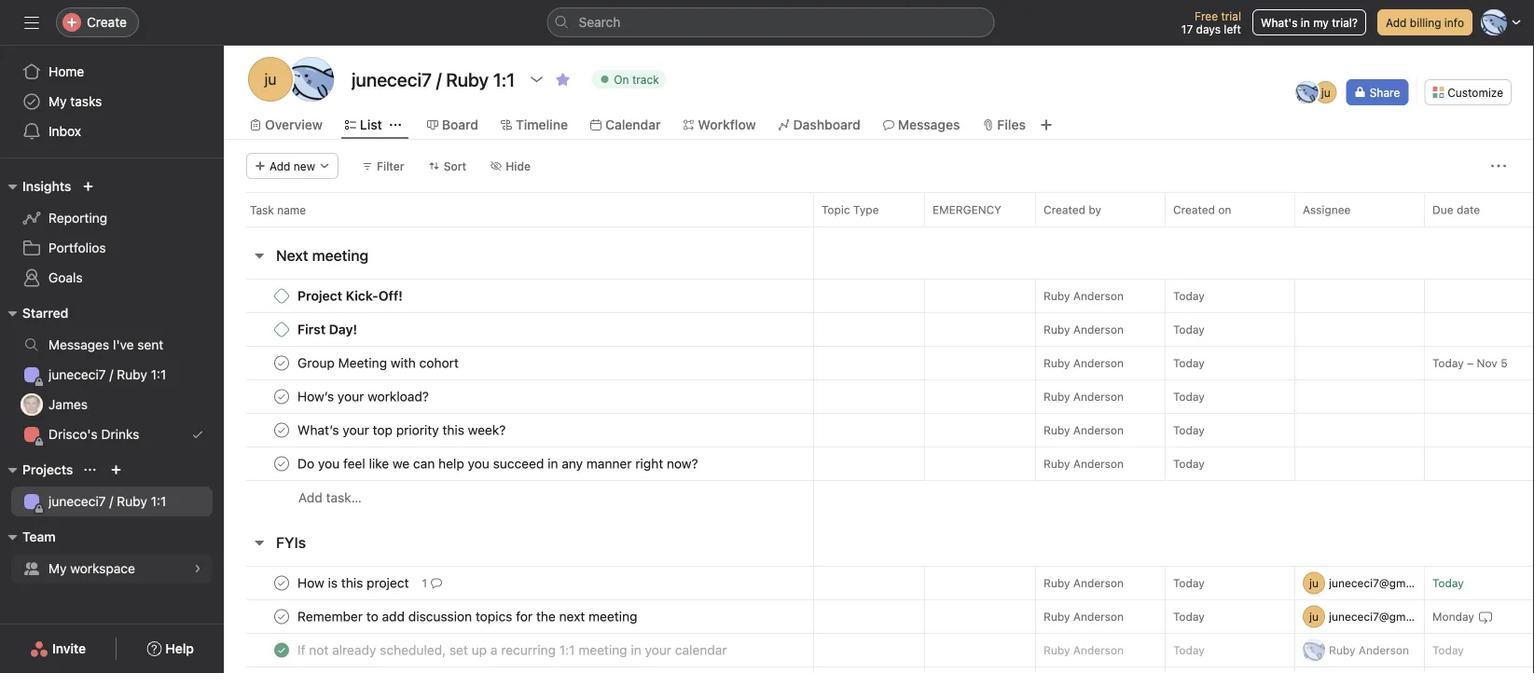Task type: vqa. For each thing, say whether or not it's contained in the screenshot.
Completed button
no



Task type: locate. For each thing, give the bounding box(es) containing it.
my for my workspace
[[48, 561, 67, 576]]

anderson for project kick-off! cell
[[1073, 290, 1124, 303]]

search list box
[[547, 7, 995, 37]]

ruby for do you feel like we can help you succeed in any manner right now? cell
[[1044, 457, 1070, 470]]

anderson for how's your workload? cell
[[1073, 390, 1124, 403]]

1 vertical spatial messages
[[48, 337, 109, 353]]

Completed milestone checkbox
[[274, 322, 289, 337]]

add left task…
[[298, 490, 322, 505]]

2 1:1 from the top
[[151, 494, 166, 509]]

1:1 up the "teams" element
[[151, 494, 166, 509]]

ra
[[302, 70, 321, 88], [1300, 86, 1315, 99], [1307, 644, 1321, 657]]

today for what's your top priority this week? cell on the bottom of page
[[1173, 424, 1205, 437]]

topic type
[[822, 203, 879, 216]]

1 completed checkbox from the top
[[270, 352, 293, 374]]

ruby anderson for remember to add discussion topics for the next meeting 'cell'
[[1044, 610, 1124, 623]]

my tasks
[[48, 94, 102, 109]]

5 completed image from the top
[[270, 606, 293, 628]]

home
[[48, 64, 84, 79]]

0 vertical spatial junececi7
[[48, 367, 106, 382]]

invite button
[[18, 632, 98, 666]]

2 completed image from the top
[[270, 419, 293, 442]]

2 completed checkbox from the top
[[270, 386, 293, 408]]

1 created from the left
[[1044, 203, 1086, 216]]

0 horizontal spatial messages
[[48, 337, 109, 353]]

4 completed checkbox from the top
[[270, 453, 293, 475]]

0 vertical spatial completed image
[[270, 352, 293, 374]]

1 vertical spatial 1:1
[[151, 494, 166, 509]]

ruby inside "starred" element
[[117, 367, 147, 382]]

workspace
[[70, 561, 135, 576]]

1 vertical spatial show options image
[[1528, 204, 1534, 215]]

0 vertical spatial 1:1
[[151, 367, 166, 382]]

today for remember to add discussion topics for the next meeting 'cell'
[[1173, 610, 1205, 623]]

messages
[[898, 117, 960, 132], [48, 337, 109, 353]]

4 completed image from the top
[[270, 572, 293, 595]]

goals
[[48, 270, 83, 285]]

2 / from the top
[[109, 494, 113, 509]]

ruby for the first day! cell
[[1044, 323, 1070, 336]]

completed milestone image for completed milestone checkbox
[[274, 289, 289, 304]]

completed milestone image down completed milestone checkbox
[[274, 322, 289, 337]]

completed checkbox inside if not already scheduled, set up a recurring 1:1 meeting in your calendar 'cell'
[[270, 639, 293, 662]]

insights element
[[0, 170, 224, 297]]

created on
[[1173, 203, 1231, 216]]

ruby for how's your workload? cell
[[1044, 390, 1070, 403]]

completed image inside do you feel like we can help you succeed in any manner right now? cell
[[270, 453, 293, 475]]

1 vertical spatial my
[[48, 561, 67, 576]]

my inside global element
[[48, 94, 67, 109]]

what's your top priority this week? cell
[[224, 413, 814, 448]]

created left the by
[[1044, 203, 1086, 216]]

1 horizontal spatial show options image
[[1528, 204, 1534, 215]]

completed image
[[270, 386, 293, 408], [270, 419, 293, 442], [270, 453, 293, 475], [270, 572, 293, 595], [270, 606, 293, 628]]

completed milestone image for completed milestone option
[[274, 322, 289, 337]]

today
[[1173, 290, 1205, 303], [1173, 323, 1205, 336], [1173, 357, 1205, 370], [1432, 357, 1464, 370], [1173, 390, 1205, 403], [1173, 424, 1205, 437], [1173, 457, 1205, 470], [1173, 577, 1205, 590], [1432, 577, 1464, 590], [1173, 610, 1205, 623], [1173, 644, 1205, 657], [1432, 644, 1464, 657]]

add billing info
[[1386, 16, 1464, 29]]

ja
[[26, 398, 38, 411]]

junececi7 up james
[[48, 367, 106, 382]]

ruby anderson for what's your top priority this week? cell on the bottom of page
[[1044, 424, 1124, 437]]

add inside popup button
[[270, 159, 290, 173]]

None text field
[[347, 62, 520, 96]]

First Day! text field
[[294, 320, 363, 339]]

1 vertical spatial completed image
[[270, 639, 293, 662]]

/ down the messages i've sent link
[[109, 367, 113, 382]]

5
[[1501, 357, 1508, 370]]

completed image for "how is this project" text field
[[270, 572, 293, 595]]

ruby anderson for if not already scheduled, set up a recurring 1:1 meeting in your calendar 'cell' at bottom
[[1044, 644, 1124, 657]]

messages left files link in the top of the page
[[898, 117, 960, 132]]

info
[[1444, 16, 1464, 29]]

ruby anderson for how is this project cell
[[1044, 577, 1124, 590]]

add inside button
[[298, 490, 322, 505]]

2 junececi7 / ruby 1:1 from the top
[[48, 494, 166, 509]]

Completed checkbox
[[270, 352, 293, 374], [270, 386, 293, 408], [270, 419, 293, 442], [270, 453, 293, 475], [270, 572, 293, 595], [270, 639, 293, 662]]

sort
[[444, 159, 466, 173]]

2 my from the top
[[48, 561, 67, 576]]

ruby for if not already scheduled, set up a recurring 1:1 meeting in your calendar 'cell' at bottom
[[1044, 644, 1070, 657]]

add task… button
[[298, 488, 362, 508]]

completed image down completed milestone option
[[270, 352, 293, 374]]

junececi7 / ruby 1:1 link down new project or portfolio icon
[[11, 487, 213, 517]]

fyis button
[[276, 526, 306, 560]]

2 junececi7 from the top
[[48, 494, 106, 509]]

1:1 inside "starred" element
[[151, 367, 166, 382]]

add inside button
[[1386, 16, 1407, 29]]

messages for messages
[[898, 117, 960, 132]]

filter
[[377, 159, 404, 173]]

How's your workload? text field
[[294, 387, 434, 406]]

completed image
[[270, 352, 293, 374], [270, 639, 293, 662]]

drisco's drinks
[[48, 427, 139, 442]]

junececi7 down show options, current sort, top icon
[[48, 494, 106, 509]]

1 vertical spatial add
[[270, 159, 290, 173]]

repeats image
[[1478, 609, 1493, 624]]

0 vertical spatial add
[[1386, 16, 1407, 29]]

add left new
[[270, 159, 290, 173]]

completed milestone image inside project kick-off! cell
[[274, 289, 289, 304]]

1 / from the top
[[109, 367, 113, 382]]

completed checkbox for "how is this project" text field
[[270, 572, 293, 595]]

How is this project text field
[[294, 574, 415, 593]]

0 vertical spatial completed milestone image
[[274, 289, 289, 304]]

reporting
[[48, 210, 107, 226]]

track
[[632, 73, 659, 86]]

junececi7 inside "projects" element
[[48, 494, 106, 509]]

completed checkbox inside how's your workload? cell
[[270, 386, 293, 408]]

how's your workload? cell
[[224, 380, 814, 414]]

6 completed checkbox from the top
[[270, 639, 293, 662]]

due
[[1432, 203, 1454, 216]]

dashboard link
[[778, 115, 861, 135]]

calendar link
[[590, 115, 661, 135]]

collapse task list for this section image
[[252, 535, 267, 550]]

2 horizontal spatial add
[[1386, 16, 1407, 29]]

list link
[[345, 115, 382, 135]]

completed checkbox inside do you feel like we can help you succeed in any manner right now? cell
[[270, 453, 293, 475]]

ruby anderson for the first day! cell
[[1044, 323, 1124, 336]]

completed checkbox for how's your workload? text field at the bottom of the page
[[270, 386, 293, 408]]

completed image inside remember to add discussion topics for the next meeting 'cell'
[[270, 606, 293, 628]]

i've
[[113, 337, 134, 353]]

1 completed image from the top
[[270, 352, 293, 374]]

1 vertical spatial junececi7 / ruby 1:1
[[48, 494, 166, 509]]

0 vertical spatial junececi7 / ruby 1:1
[[48, 367, 166, 382]]

created
[[1044, 203, 1086, 216], [1173, 203, 1215, 216]]

group meeting with cohort cell
[[224, 346, 814, 380]]

/
[[109, 367, 113, 382], [109, 494, 113, 509]]

1:1 down the sent
[[151, 367, 166, 382]]

ruby for group meeting with cohort "cell"
[[1044, 357, 1070, 370]]

row containing 1
[[224, 566, 1534, 601]]

–
[[1467, 357, 1474, 370]]

ruby for what's your top priority this week? cell on the bottom of page
[[1044, 424, 1070, 437]]

completed checkbox inside group meeting with cohort "cell"
[[270, 352, 293, 374]]

junececi7 / ruby 1:1 down messages i've sent on the left
[[48, 367, 166, 382]]

global element
[[0, 46, 224, 158]]

how is this project cell
[[224, 566, 814, 601]]

add left billing
[[1386, 16, 1407, 29]]

junececi7 / ruby 1:1 inside "starred" element
[[48, 367, 166, 382]]

2 completed image from the top
[[270, 639, 293, 662]]

show options image right date
[[1528, 204, 1534, 215]]

completed image inside how's your workload? cell
[[270, 386, 293, 408]]

/ inside "projects" element
[[109, 494, 113, 509]]

0 vertical spatial /
[[109, 367, 113, 382]]

0 vertical spatial junececi7@gmail.com
[[1329, 577, 1443, 590]]

1 my from the top
[[48, 94, 67, 109]]

ruby inside "projects" element
[[117, 494, 147, 509]]

1 horizontal spatial created
[[1173, 203, 1215, 216]]

add new button
[[246, 153, 339, 179]]

2 junececi7@gmail.com from the top
[[1329, 610, 1443, 623]]

2 completed milestone image from the top
[[274, 322, 289, 337]]

anderson
[[1073, 290, 1124, 303], [1073, 323, 1124, 336], [1073, 357, 1124, 370], [1073, 390, 1124, 403], [1073, 424, 1124, 437], [1073, 457, 1124, 470], [1073, 577, 1124, 590], [1073, 610, 1124, 623], [1073, 644, 1124, 657], [1359, 644, 1409, 657]]

on track button
[[583, 66, 675, 92]]

invite
[[52, 641, 86, 657]]

my down the team
[[48, 561, 67, 576]]

1 junececi7 from the top
[[48, 367, 106, 382]]

messages i've sent
[[48, 337, 163, 353]]

1:1
[[151, 367, 166, 382], [151, 494, 166, 509]]

completed checkbox inside what's your top priority this week? cell
[[270, 419, 293, 442]]

teams element
[[0, 520, 224, 588]]

hide sidebar image
[[24, 15, 39, 30]]

1 1:1 from the top
[[151, 367, 166, 382]]

0 vertical spatial junececi7 / ruby 1:1 link
[[11, 360, 213, 390]]

new project or portfolio image
[[110, 464, 122, 476]]

starred button
[[0, 302, 68, 325]]

completed image inside what's your top priority this week? cell
[[270, 419, 293, 442]]

1 horizontal spatial messages
[[898, 117, 960, 132]]

drisco's drinks link
[[11, 420, 213, 450]]

If not already scheduled, set up a recurring 1:1 meeting in your calendar text field
[[294, 641, 733, 660]]

completed milestone image
[[274, 289, 289, 304], [274, 322, 289, 337]]

anderson for if not already scheduled, set up a recurring 1:1 meeting in your calendar 'cell' at bottom
[[1073, 644, 1124, 657]]

1 vertical spatial completed milestone image
[[274, 322, 289, 337]]

0 vertical spatial messages
[[898, 117, 960, 132]]

2 junececi7 / ruby 1:1 link from the top
[[11, 487, 213, 517]]

today for group meeting with cohort "cell"
[[1173, 357, 1205, 370]]

completed image down completed option
[[270, 639, 293, 662]]

junececi7 / ruby 1:1 down new project or portfolio icon
[[48, 494, 166, 509]]

task…
[[326, 490, 362, 505]]

due date
[[1432, 203, 1480, 216]]

messages inside "starred" element
[[48, 337, 109, 353]]

hide button
[[482, 153, 539, 179]]

1 vertical spatial junececi7@gmail.com
[[1329, 610, 1443, 623]]

projects button
[[0, 459, 73, 481]]

my
[[48, 94, 67, 109], [48, 561, 67, 576]]

1 horizontal spatial add
[[298, 490, 322, 505]]

junececi7 / ruby 1:1 link down messages i've sent on the left
[[11, 360, 213, 390]]

created left on
[[1173, 203, 1215, 216]]

1 junececi7@gmail.com from the top
[[1329, 577, 1443, 590]]

completed milestone image inside the first day! cell
[[274, 322, 289, 337]]

completed image inside how is this project cell
[[270, 572, 293, 595]]

1 junececi7 / ruby 1:1 from the top
[[48, 367, 166, 382]]

1 junececi7 / ruby 1:1 link from the top
[[11, 360, 213, 390]]

my inside "link"
[[48, 561, 67, 576]]

1 vertical spatial junececi7 / ruby 1:1 link
[[11, 487, 213, 517]]

2 created from the left
[[1173, 203, 1215, 216]]

0 horizontal spatial add
[[270, 159, 290, 173]]

0 vertical spatial show options image
[[529, 72, 544, 87]]

completed image inside group meeting with cohort "cell"
[[270, 352, 293, 374]]

help button
[[135, 632, 206, 666]]

completed image inside if not already scheduled, set up a recurring 1:1 meeting in your calendar 'cell'
[[270, 639, 293, 662]]

anderson for remember to add discussion topics for the next meeting 'cell'
[[1073, 610, 1124, 623]]

show options image left remove from starred 'icon'
[[529, 72, 544, 87]]

inbox link
[[11, 117, 213, 146]]

/ down new project or portfolio icon
[[109, 494, 113, 509]]

1 completed milestone image from the top
[[274, 289, 289, 304]]

0 vertical spatial my
[[48, 94, 67, 109]]

Remember to add discussion topics for the next meeting text field
[[294, 608, 643, 626]]

completed checkbox for do you feel like we can help you succeed in any manner right now? text field
[[270, 453, 293, 475]]

3 completed image from the top
[[270, 453, 293, 475]]

sort button
[[420, 153, 475, 179]]

tasks
[[70, 94, 102, 109]]

junececi7 / ruby 1:1 link inside "projects" element
[[11, 487, 213, 517]]

goals link
[[11, 263, 213, 293]]

days
[[1196, 22, 1221, 35]]

junececi7 / ruby 1:1
[[48, 367, 166, 382], [48, 494, 166, 509]]

3 completed checkbox from the top
[[270, 419, 293, 442]]

projects element
[[0, 453, 224, 520]]

5 completed checkbox from the top
[[270, 572, 293, 595]]

more actions image
[[1491, 159, 1506, 173]]

1 vertical spatial junececi7
[[48, 494, 106, 509]]

assignee
[[1303, 203, 1351, 216]]

1 completed image from the top
[[270, 386, 293, 408]]

show options image
[[529, 72, 544, 87], [1528, 204, 1534, 215]]

completed checkbox inside how is this project cell
[[270, 572, 293, 595]]

1 vertical spatial /
[[109, 494, 113, 509]]

row
[[224, 192, 1534, 227], [246, 226, 1534, 228], [224, 279, 1534, 313], [224, 312, 1534, 347], [224, 346, 1534, 380], [224, 380, 1534, 414], [224, 413, 1534, 448], [224, 447, 1534, 481], [224, 566, 1534, 601], [224, 600, 1534, 634], [224, 633, 1534, 668], [224, 667, 1534, 673]]

my left the tasks
[[48, 94, 67, 109]]

add
[[1386, 16, 1407, 29], [270, 159, 290, 173], [298, 490, 322, 505]]

completed milestone image up completed milestone option
[[274, 289, 289, 304]]

ruby for remember to add discussion topics for the next meeting 'cell'
[[1044, 610, 1070, 623]]

ruby anderson for do you feel like we can help you succeed in any manner right now? cell
[[1044, 457, 1124, 470]]

messages left i've
[[48, 337, 109, 353]]

2 vertical spatial add
[[298, 490, 322, 505]]

0 horizontal spatial created
[[1044, 203, 1086, 216]]

row containing task name
[[224, 192, 1534, 227]]

add new
[[270, 159, 315, 173]]

today for how is this project cell
[[1173, 577, 1205, 590]]

next meeting
[[276, 247, 369, 264]]

ruby anderson
[[1044, 290, 1124, 303], [1044, 323, 1124, 336], [1044, 357, 1124, 370], [1044, 390, 1124, 403], [1044, 424, 1124, 437], [1044, 457, 1124, 470], [1044, 577, 1124, 590], [1044, 610, 1124, 623], [1044, 644, 1124, 657], [1329, 644, 1409, 657]]



Task type: describe. For each thing, give the bounding box(es) containing it.
created for created by
[[1044, 203, 1086, 216]]

share
[[1370, 86, 1400, 99]]

workflow
[[698, 117, 756, 132]]

files
[[997, 117, 1026, 132]]

overview
[[265, 117, 323, 132]]

/ inside "starred" element
[[109, 367, 113, 382]]

completed image for what's your top priority this week? text box
[[270, 419, 293, 442]]

calendar
[[605, 117, 661, 132]]

completed image for fyis
[[270, 639, 293, 662]]

customize
[[1448, 86, 1503, 99]]

header fyis tree grid
[[224, 566, 1534, 673]]

add for add billing info
[[1386, 16, 1407, 29]]

my
[[1313, 16, 1329, 29]]

17
[[1181, 22, 1193, 35]]

monday
[[1432, 610, 1474, 623]]

today for do you feel like we can help you succeed in any manner right now? cell
[[1173, 457, 1205, 470]]

anderson for do you feel like we can help you succeed in any manner right now? cell
[[1073, 457, 1124, 470]]

portfolios link
[[11, 233, 213, 263]]

add task… row
[[224, 480, 1534, 515]]

drisco's
[[48, 427, 98, 442]]

collapse task list for this section image
[[252, 248, 267, 263]]

my for my tasks
[[48, 94, 67, 109]]

anderson for what's your top priority this week? cell on the bottom of page
[[1073, 424, 1124, 437]]

junececi7@gmail.com for remember to add discussion topics for the next meeting 'cell'
[[1329, 610, 1443, 623]]

what's
[[1261, 16, 1298, 29]]

completed image for next meeting
[[270, 352, 293, 374]]

task
[[250, 203, 274, 216]]

drinks
[[101, 427, 139, 442]]

do you feel like we can help you succeed in any manner right now? cell
[[224, 447, 814, 481]]

add tab image
[[1039, 118, 1054, 132]]

anderson for how is this project cell
[[1073, 577, 1124, 590]]

ruby anderson for how's your workload? cell
[[1044, 390, 1124, 403]]

first day! cell
[[224, 312, 814, 347]]

today – nov 5
[[1432, 357, 1508, 370]]

type
[[853, 203, 879, 216]]

anderson for group meeting with cohort "cell"
[[1073, 357, 1124, 370]]

team
[[22, 529, 56, 545]]

created by
[[1044, 203, 1101, 216]]

junececi7 / ruby 1:1 inside "projects" element
[[48, 494, 166, 509]]

Do you feel like we can help you succeed in any manner right now? text field
[[294, 455, 704, 473]]

junececi7 inside "starred" element
[[48, 367, 106, 382]]

project kick-off! cell
[[224, 279, 814, 313]]

ra inside header fyis tree grid
[[1307, 644, 1321, 657]]

today for if not already scheduled, set up a recurring 1:1 meeting in your calendar 'cell' at bottom
[[1173, 644, 1205, 657]]

left
[[1224, 22, 1241, 35]]

starred element
[[0, 297, 224, 453]]

Group Meeting with cohort text field
[[294, 354, 464, 373]]

What's your top priority this week? text field
[[294, 421, 511, 440]]

trial
[[1221, 9, 1241, 22]]

task name
[[250, 203, 306, 216]]

today for the first day! cell
[[1173, 323, 1205, 336]]

completed checkbox for the 'group meeting with cohort' text field
[[270, 352, 293, 374]]

team button
[[0, 526, 56, 548]]

tab actions image
[[390, 119, 401, 131]]

messages link
[[883, 115, 960, 135]]

completed checkbox for what's your top priority this week? text box
[[270, 419, 293, 442]]

1
[[422, 577, 427, 590]]

remove from starred image
[[555, 72, 570, 87]]

0 horizontal spatial show options image
[[529, 72, 544, 87]]

completed checkbox for if not already scheduled, set up a recurring 1:1 meeting in your calendar text field at bottom
[[270, 639, 293, 662]]

in
[[1301, 16, 1310, 29]]

board link
[[427, 115, 478, 135]]

remember to add discussion topics for the next meeting cell
[[224, 600, 814, 634]]

junececi7@gmail.com for how is this project cell
[[1329, 577, 1443, 590]]

new image
[[82, 181, 94, 192]]

share button
[[1346, 79, 1408, 105]]

messages for messages i've sent
[[48, 337, 109, 353]]

my workspace link
[[11, 554, 213, 584]]

Completed checkbox
[[270, 606, 293, 628]]

1:1 inside "projects" element
[[151, 494, 166, 509]]

filter button
[[353, 153, 413, 179]]

create
[[87, 14, 127, 30]]

sent
[[137, 337, 163, 353]]

create button
[[56, 7, 139, 37]]

what's in my trial?
[[1261, 16, 1358, 29]]

my workspace
[[48, 561, 135, 576]]

Completed milestone checkbox
[[274, 289, 289, 304]]

reporting link
[[11, 203, 213, 233]]

Project Kick-Off! text field
[[294, 287, 408, 305]]

new
[[294, 159, 315, 173]]

date
[[1457, 203, 1480, 216]]

completed image for do you feel like we can help you succeed in any manner right now? text field
[[270, 453, 293, 475]]

anderson for the first day! cell
[[1073, 323, 1124, 336]]

ruby anderson for group meeting with cohort "cell"
[[1044, 357, 1124, 370]]

ruby for how is this project cell
[[1044, 577, 1070, 590]]

header next meeting tree grid
[[224, 279, 1534, 515]]

by
[[1089, 203, 1101, 216]]

ruby anderson for project kick-off! cell
[[1044, 290, 1124, 303]]

free trial 17 days left
[[1181, 9, 1241, 35]]

today for project kick-off! cell
[[1173, 290, 1205, 303]]

james
[[48, 397, 88, 412]]

on
[[1218, 203, 1231, 216]]

add billing info button
[[1377, 9, 1473, 35]]

created for created on
[[1173, 203, 1215, 216]]

free
[[1195, 9, 1218, 22]]

show options, current sort, top image
[[84, 464, 96, 476]]

overview link
[[250, 115, 323, 135]]

completed image for how's your workload? text field at the bottom of the page
[[270, 386, 293, 408]]

see details, my workspace image
[[192, 563, 203, 574]]

insights button
[[0, 175, 71, 198]]

if not already scheduled, set up a recurring 1:1 meeting in your calendar cell
[[224, 633, 814, 668]]

on track
[[614, 73, 659, 86]]

projects
[[22, 462, 73, 477]]

today for how's your workload? cell
[[1173, 390, 1205, 403]]

timeline link
[[501, 115, 568, 135]]

starred
[[22, 305, 68, 321]]

insights
[[22, 179, 71, 194]]

ruby for project kick-off! cell
[[1044, 290, 1070, 303]]

hide
[[506, 159, 531, 173]]

add for add task…
[[298, 490, 322, 505]]

files link
[[982, 115, 1026, 135]]

completed image for remember to add discussion topics for the next meeting text field
[[270, 606, 293, 628]]

board
[[442, 117, 478, 132]]

emergency
[[933, 203, 1002, 216]]

learn more about how to run effective 1:1s cell
[[224, 667, 814, 673]]

1 button
[[418, 574, 446, 593]]

trial?
[[1332, 16, 1358, 29]]

timeline
[[516, 117, 568, 132]]

workflow link
[[683, 115, 756, 135]]

inbox
[[48, 124, 81, 139]]

what's in my trial? button
[[1252, 9, 1366, 35]]

dashboard
[[793, 117, 861, 132]]

my tasks link
[[11, 87, 213, 117]]

messages i've sent link
[[11, 330, 213, 360]]

help
[[165, 641, 194, 657]]

fyis
[[276, 534, 306, 552]]

nov
[[1477, 357, 1498, 370]]

portfolios
[[48, 240, 106, 256]]

add task…
[[298, 490, 362, 505]]

billing
[[1410, 16, 1441, 29]]

next
[[276, 247, 308, 264]]

add for add new
[[270, 159, 290, 173]]

search
[[579, 14, 621, 30]]

next meeting button
[[276, 239, 369, 272]]



